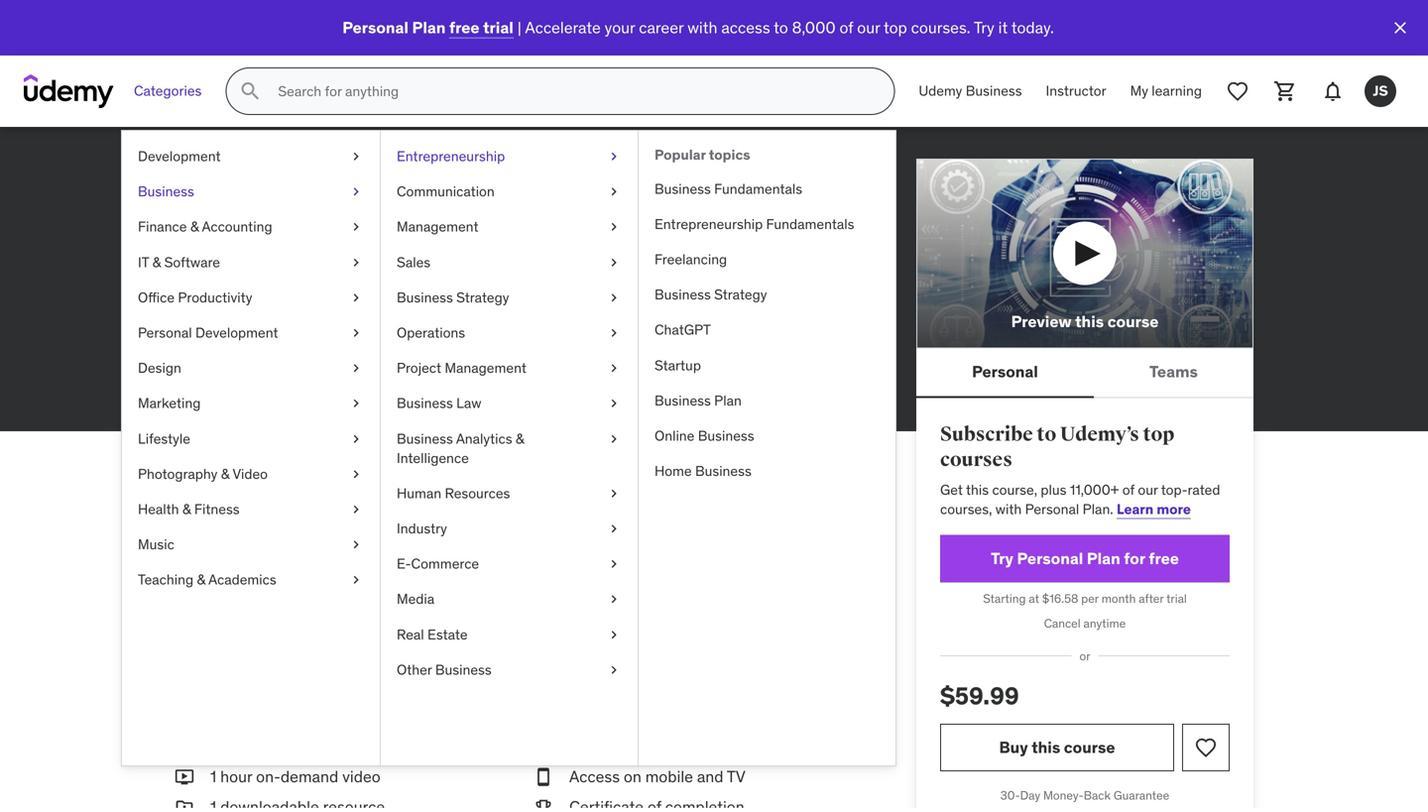 Task type: vqa. For each thing, say whether or not it's contained in the screenshot.
leftmost cart
no



Task type: locate. For each thing, give the bounding box(es) containing it.
0 horizontal spatial english
[[371, 373, 416, 391]]

this course includes:
[[175, 725, 413, 754]]

Search for anything text field
[[274, 74, 870, 108]]

course up 30-day money-back guarantee
[[1064, 737, 1115, 758]]

xsmall image inside office productivity link
[[348, 288, 364, 307]]

xsmall image inside business analytics & intelligence link
[[606, 429, 622, 449]]

0 vertical spatial with
[[688, 17, 718, 37]]

0 vertical spatial small image
[[534, 766, 553, 788]]

business strategy link down entrepreneurship fundamentals link at the top
[[639, 277, 896, 313]]

0 horizontal spatial trial
[[483, 17, 514, 37]]

0 vertical spatial development
[[138, 147, 221, 165]]

(sox) for sarbanes-oxley (sox) itgc audit concepts and coordination
[[139, 8, 183, 29]]

project
[[397, 359, 441, 377]]

sox inside sox information technology general controls (itgc) overview
[[565, 537, 593, 555]]

1 vertical spatial 9,028
[[370, 318, 406, 336]]

business strategy up operations
[[397, 288, 509, 306]]

trial inside starting at $16.58 per month after trial cancel anytime
[[1166, 591, 1187, 607]]

health & fitness link
[[122, 492, 380, 527]]

1 vertical spatial this
[[966, 481, 989, 499]]

accounting down submit search image
[[241, 158, 317, 176]]

sox left information
[[565, 537, 593, 555]]

(sox) left the topics
[[652, 158, 691, 176]]

xsmall image inside media link
[[606, 590, 622, 609]]

0 vertical spatial trial
[[483, 17, 514, 37]]

xsmall image inside sales link
[[606, 253, 622, 272]]

1 vertical spatial development
[[195, 324, 278, 342]]

course inside buy this course button
[[1064, 737, 1115, 758]]

(sox) left act
[[331, 537, 366, 555]]

sarbanes- for sarbanes-oxley (sox)
[[544, 158, 612, 176]]

health & fitness
[[138, 500, 240, 518]]

0 horizontal spatial (3,379 ratings)
[[60, 35, 150, 52]]

1 vertical spatial it
[[175, 276, 190, 300]]

xsmall image inside real estate link
[[606, 625, 622, 645]]

(sox) down bookkeeping
[[422, 190, 509, 230]]

1 vertical spatial controls
[[626, 584, 679, 601]]

and inside sarbanes-oxley (sox) itgc audit concepts and coordination it compliance training
[[175, 228, 231, 268]]

media
[[397, 590, 435, 608]]

this inside get this course, plus 11,000+ of our top-rated courses, with personal plan.
[[966, 481, 989, 499]]

9,028 up categories
[[158, 35, 194, 52]]

overview right (rcm)
[[766, 584, 823, 601]]

trial left |
[[483, 17, 514, 37]]

it & software link
[[122, 245, 380, 280]]

personal development
[[138, 324, 278, 342]]

0 horizontal spatial students
[[198, 35, 252, 52]]

1 horizontal spatial strategy
[[714, 286, 767, 304]]

1 horizontal spatial entrepreneurship
[[655, 215, 763, 233]]

video
[[342, 767, 381, 787]]

1 horizontal spatial our
[[1138, 481, 1158, 499]]

1 horizontal spatial and
[[347, 8, 375, 29]]

per
[[1081, 591, 1099, 607]]

framework
[[304, 584, 373, 601]]

sox risk controls matrix (rcm) overview sox itgc audit coordination tips
[[231, 584, 823, 629]]

includes:
[[309, 725, 413, 754]]

1 horizontal spatial (3,379 ratings)
[[272, 318, 362, 336]]

online business
[[655, 427, 754, 445]]

udemy business
[[919, 82, 1022, 100]]

udemy business link
[[907, 67, 1034, 115]]

0 horizontal spatial with
[[688, 17, 718, 37]]

accounting
[[241, 158, 317, 176], [341, 158, 417, 176], [202, 218, 272, 236]]

buy this course button
[[940, 724, 1174, 772]]

0 vertical spatial finance
[[175, 158, 227, 176]]

ratings)
[[103, 35, 150, 52], [315, 318, 362, 336]]

1 horizontal spatial controls
[[626, 584, 679, 601]]

oxley
[[94, 8, 136, 29], [612, 158, 649, 176], [331, 190, 414, 230], [293, 537, 327, 555]]

it down it & software
[[175, 276, 190, 300]]

xsmall image for project management
[[606, 359, 622, 378]]

business down [auto]
[[655, 392, 711, 409]]

xsmall image inside it & software link
[[348, 253, 364, 272]]

sarbanes- inside sarbanes-oxley (sox) itgc audit concepts and coordination it compliance training
[[175, 190, 331, 230]]

1 horizontal spatial sarbanes-
[[175, 190, 331, 230]]

xsmall image inside personal development link
[[348, 323, 364, 343]]

of
[[840, 17, 853, 37], [1122, 481, 1135, 499]]

industry
[[397, 520, 447, 538]]

plan left free trial link
[[412, 17, 446, 37]]

finance & accounting link up compliance
[[122, 209, 380, 245]]

overview up e-commerce
[[393, 537, 451, 555]]

2 english from the left
[[456, 373, 502, 391]]

general
[[744, 537, 793, 555]]

personal for personal
[[972, 362, 1038, 382]]

0 horizontal spatial concepts
[[271, 8, 343, 29]]

0 horizontal spatial sarbanes-
[[16, 8, 94, 29]]

2 horizontal spatial this
[[1075, 311, 1104, 332]]

management
[[397, 218, 479, 236], [445, 359, 527, 377]]

xsmall image inside design link
[[348, 359, 364, 378]]

business inside "link"
[[698, 427, 754, 445]]

0 horizontal spatial small image
[[175, 796, 194, 808]]

finance & accounting up software
[[138, 218, 272, 236]]

0 horizontal spatial our
[[857, 17, 880, 37]]

0 horizontal spatial and
[[175, 228, 231, 268]]

strategy down sales link
[[456, 288, 509, 306]]

try left it
[[974, 17, 995, 37]]

students down sarbanes-oxley (sox) itgc audit concepts and coordination
[[198, 35, 252, 52]]

business up home business
[[698, 427, 754, 445]]

1 vertical spatial top
[[1143, 422, 1175, 447]]

business up it & software
[[138, 183, 194, 200]]

coordination up testing
[[332, 611, 412, 629]]

learn
[[1117, 500, 1154, 518]]

entrepreneurship element
[[638, 131, 896, 766]]

this right "buy"
[[1032, 737, 1060, 758]]

day
[[1020, 788, 1040, 803]]

free left |
[[449, 17, 480, 37]]

audit inside sox risk controls matrix (rcm) overview sox itgc audit coordination tips
[[295, 611, 328, 629]]

project management
[[397, 359, 527, 377]]

sox down academics
[[231, 611, 258, 629]]

overview down the e-
[[377, 584, 434, 601]]

itgc inside sarbanes-oxley (sox) itgc audit concepts and coordination it compliance training
[[517, 190, 590, 230]]

1 horizontal spatial business strategy
[[655, 286, 767, 304]]

xsmall image inside management link
[[606, 217, 622, 237]]

(3,379 ratings) down training
[[272, 318, 362, 336]]

xsmall image for human resources
[[606, 484, 622, 503]]

1 vertical spatial entrepreneurship
[[655, 215, 763, 233]]

xsmall image inside human resources link
[[606, 484, 622, 503]]

overview inside sox risk controls matrix (rcm) overview sox itgc audit coordination tips
[[766, 584, 823, 601]]

2 vertical spatial this
[[1032, 737, 1060, 758]]

controls inside sox information technology general controls (itgc) overview
[[565, 556, 618, 574]]

overview down "technology"
[[663, 556, 721, 574]]

career
[[639, 17, 684, 37]]

industry link
[[381, 511, 638, 547]]

0 vertical spatial small image
[[175, 766, 194, 788]]

chatgpt link
[[639, 313, 896, 348]]

walk-
[[666, 611, 701, 629]]

concepts for sarbanes-oxley (sox) itgc audit concepts and coordination
[[271, 8, 343, 29]]

human resources link
[[381, 476, 638, 511]]

with right career
[[688, 17, 718, 37]]

xsmall image
[[606, 147, 622, 166], [348, 182, 364, 202], [606, 182, 622, 202], [348, 217, 364, 237], [606, 217, 622, 237], [348, 253, 364, 272], [348, 288, 364, 307], [606, 394, 622, 413], [348, 429, 364, 449], [348, 500, 364, 519], [606, 625, 622, 645], [606, 660, 622, 680]]

xsmall image inside other business link
[[606, 660, 622, 680]]

course for buy this course
[[1064, 737, 1115, 758]]

0 horizontal spatial 9,028
[[158, 35, 194, 52]]

1 vertical spatial coordination
[[238, 228, 436, 268]]

fundamentals down business fundamentals link
[[766, 215, 854, 233]]

2 horizontal spatial sarbanes-
[[544, 158, 612, 176]]

rated
[[1188, 481, 1220, 499]]

other business
[[397, 661, 492, 679]]

oxley for sarbanes-oxley (sox) itgc audit concepts and coordination
[[94, 8, 136, 29]]

business strategy down freelancing at the top
[[655, 286, 767, 304]]

(sox) for sarbanes oxley (sox) act overview
[[331, 537, 366, 555]]

close image
[[1390, 18, 1410, 38]]

1 horizontal spatial 4.4
[[175, 318, 196, 336]]

xsmall image for design
[[348, 359, 364, 378]]

0 vertical spatial of
[[840, 17, 853, 37]]

notifications image
[[1321, 79, 1345, 103]]

sarbanes
[[231, 537, 290, 555]]

fitness
[[194, 500, 240, 518]]

xsmall image inside the business link
[[348, 182, 364, 202]]

1 vertical spatial (3,379 ratings)
[[272, 318, 362, 336]]

sarbanes- for sarbanes-oxley (sox) itgc audit concepts and coordination
[[16, 8, 94, 29]]

0 vertical spatial sarbanes-
[[16, 8, 94, 29]]

to inside subscribe to udemy's top courses
[[1037, 422, 1056, 447]]

coordination up training
[[238, 228, 436, 268]]

0 horizontal spatial entrepreneurship
[[397, 147, 505, 165]]

entrepreneurship for entrepreneurship fundamentals
[[655, 215, 763, 233]]

entrepreneurship for entrepreneurship
[[397, 147, 505, 165]]

0 vertical spatial entrepreneurship
[[397, 147, 505, 165]]

e-commerce
[[397, 555, 479, 573]]

top
[[884, 17, 907, 37], [1143, 422, 1175, 447]]

or
[[1080, 648, 1090, 664]]

communication link
[[381, 174, 638, 209]]

shopping cart with 0 items image
[[1273, 79, 1297, 103]]

xsmall image inside operations link
[[606, 323, 622, 343]]

xsmall image inside teaching & academics link
[[348, 570, 364, 590]]

audit down sarbanes-oxley (sox) link
[[596, 190, 678, 230]]

1 vertical spatial sarbanes-
[[544, 158, 612, 176]]

business down popular at the left of page
[[655, 180, 711, 198]]

sales link
[[381, 245, 638, 280]]

operations link
[[381, 315, 638, 351]]

and for sarbanes-oxley (sox) itgc audit concepts and coordination it compliance training
[[175, 228, 231, 268]]

to left udemy's at right bottom
[[1037, 422, 1056, 447]]

& up software
[[190, 218, 199, 236]]

0 horizontal spatial (3,379
[[60, 35, 100, 52]]

oxley inside sarbanes-oxley (sox) link
[[612, 158, 649, 176]]

small image down this
[[175, 796, 194, 808]]

oxley inside sarbanes-oxley (sox) itgc audit concepts and coordination it compliance training
[[331, 190, 414, 230]]

with inside get this course, plus 11,000+ of our top-rated courses, with personal plan.
[[996, 500, 1022, 518]]

0 vertical spatial our
[[857, 17, 880, 37]]

1 horizontal spatial english
[[456, 373, 502, 391]]

finance down the categories dropdown button
[[175, 158, 227, 176]]

strategy
[[714, 286, 767, 304], [456, 288, 509, 306]]

4.4 up udemy image
[[16, 35, 37, 52]]

sox
[[565, 537, 593, 555], [231, 584, 258, 601], [565, 584, 593, 601], [231, 611, 258, 629], [565, 611, 593, 629], [231, 638, 258, 656], [565, 638, 593, 656]]

back
[[1084, 788, 1111, 803]]

& inside business analytics & intelligence
[[516, 430, 524, 448]]

submit search image
[[238, 79, 262, 103]]

udemy
[[919, 82, 962, 100]]

real estate
[[397, 626, 468, 643]]

plan up "online business"
[[714, 392, 742, 409]]

1 english from the left
[[371, 373, 416, 391]]

free right for
[[1149, 549, 1179, 569]]

1 horizontal spatial ratings)
[[315, 318, 362, 336]]

1 vertical spatial concepts
[[685, 190, 830, 230]]

small image
[[534, 766, 553, 788], [175, 796, 194, 808]]

xsmall image inside marketing link
[[348, 394, 364, 413]]

oxley for sarbanes-oxley (sox) itgc audit concepts and coordination it compliance training
[[331, 190, 414, 230]]

0 vertical spatial concepts
[[271, 8, 343, 29]]

0 vertical spatial plan
[[412, 17, 446, 37]]

students up project
[[410, 318, 464, 336]]

xsmall image for business analytics & intelligence
[[606, 429, 622, 449]]

this up courses,
[[966, 481, 989, 499]]

1 horizontal spatial students
[[410, 318, 464, 336]]

management up law
[[445, 359, 527, 377]]

closed captions image
[[432, 374, 448, 390]]

itgc inside sox risk controls matrix (rcm) overview sox itgc audit coordination tips
[[262, 611, 292, 629]]

xsmall image inside the photography & video 'link'
[[348, 464, 364, 484]]

udemy's
[[1060, 422, 1139, 447]]

tips down throughs
[[712, 638, 737, 656]]

home business
[[655, 462, 752, 480]]

categories
[[134, 82, 202, 100]]

(3,379 down office productivity link
[[272, 318, 312, 336]]

0 horizontal spatial free
[[449, 17, 480, 37]]

xsmall image for lifestyle
[[348, 429, 364, 449]]

business strategy inside entrepreneurship element
[[655, 286, 767, 304]]

trial right after
[[1166, 591, 1187, 607]]

xsmall image for development
[[348, 147, 364, 166]]

1 vertical spatial (3,379
[[272, 318, 312, 336]]

instructor
[[1046, 82, 1106, 100]]

what you'll learn
[[199, 487, 388, 517]]

0 horizontal spatial controls
[[565, 556, 618, 574]]

entrepreneurship up communication
[[397, 147, 505, 165]]

this for get
[[966, 481, 989, 499]]

xsmall image inside entrepreneurship link
[[606, 147, 622, 166]]

udemy image
[[24, 74, 114, 108]]

try up starting
[[991, 549, 1014, 569]]

9,028 students up project
[[370, 318, 464, 336]]

business up intelligence
[[397, 430, 453, 448]]

real estate link
[[381, 617, 638, 653]]

0 vertical spatial ratings)
[[103, 35, 150, 52]]

0 vertical spatial controls
[[565, 556, 618, 574]]

courses.
[[911, 17, 971, 37]]

coordination left |
[[379, 8, 478, 29]]

xsmall image for entrepreneurship
[[606, 147, 622, 166]]

0 horizontal spatial plan
[[412, 17, 446, 37]]

xsmall image for personal development
[[348, 323, 364, 343]]

xsmall image inside development link
[[348, 147, 364, 166]]

ratings) up categories
[[103, 35, 150, 52]]

xsmall image for e-commerce
[[606, 555, 622, 574]]

xsmall image inside finance & accounting link
[[348, 217, 364, 237]]

personal inside button
[[972, 362, 1038, 382]]

controls up risk
[[565, 556, 618, 574]]

4.4 down office productivity on the left top of page
[[175, 318, 196, 336]]

xsmall image for real estate
[[606, 625, 622, 645]]

0 horizontal spatial 9,028 students
[[158, 35, 252, 52]]

1 vertical spatial finance & accounting
[[138, 218, 272, 236]]

xsmall image for business
[[348, 182, 364, 202]]

personal
[[342, 17, 409, 37], [138, 324, 192, 342], [972, 362, 1038, 382], [1025, 500, 1079, 518], [1017, 549, 1083, 569]]

small image left access
[[534, 766, 553, 788]]

sox for sox risk controls matrix (rcm) overview sox itgc audit coordination tips
[[565, 584, 593, 601]]

sarbanes-oxley (sox) itgc audit concepts and coordination it compliance training
[[175, 190, 830, 300]]

plan for business
[[714, 392, 742, 409]]

english up law
[[456, 373, 502, 391]]

xsmall image for media
[[606, 590, 622, 609]]

entrepreneurship fundamentals
[[655, 215, 854, 233]]

2 vertical spatial coordination
[[332, 611, 412, 629]]

my
[[1130, 82, 1148, 100]]

xsmall image inside health & fitness link
[[348, 500, 364, 519]]

business down estate
[[435, 661, 492, 679]]

plan left for
[[1087, 549, 1120, 569]]

to left the 8,000
[[774, 17, 788, 37]]

1 vertical spatial of
[[1122, 481, 1135, 499]]

xsmall image inside business law link
[[606, 394, 622, 413]]

sarbanes- for sarbanes-oxley (sox) itgc audit concepts and coordination it compliance training
[[175, 190, 331, 230]]

business law
[[397, 394, 481, 412]]

sox left risk
[[565, 584, 593, 601]]

you'll
[[265, 487, 325, 517]]

fundamentals up the entrepreneurship fundamentals
[[714, 180, 802, 198]]

1 vertical spatial trial
[[1166, 591, 1187, 607]]

9,028 up project
[[370, 318, 406, 336]]

sox left the coso
[[231, 584, 258, 601]]

sox down sox risk controls matrix (rcm) overview sox itgc audit coordination tips
[[565, 638, 593, 656]]

course inside 'preview this course' button
[[1108, 311, 1159, 332]]

top left courses.
[[884, 17, 907, 37]]

business link
[[122, 174, 380, 209]]

1 horizontal spatial this
[[1032, 737, 1060, 758]]

course
[[1108, 311, 1159, 332], [227, 725, 304, 754], [1064, 737, 1115, 758]]

1 horizontal spatial tips
[[712, 638, 737, 656]]

on
[[624, 767, 642, 787]]

controls down (itgc)
[[626, 584, 679, 601]]

sarbanes-oxley (sox) link
[[544, 155, 691, 179]]

xsmall image for business strategy
[[606, 288, 622, 307]]

1 horizontal spatial with
[[996, 500, 1022, 518]]

business down "online business"
[[695, 462, 752, 480]]

small image
[[175, 766, 194, 788], [534, 796, 553, 808]]

xsmall image inside music link
[[348, 535, 364, 555]]

1 horizontal spatial plan
[[714, 392, 742, 409]]

personal development link
[[122, 315, 380, 351]]

human resources
[[397, 484, 510, 502]]

top up top-
[[1143, 422, 1175, 447]]

0 vertical spatial students
[[198, 35, 252, 52]]

entrepreneurship link
[[381, 139, 638, 174]]

tab list
[[916, 348, 1254, 398]]

xsmall image inside lifestyle link
[[348, 429, 364, 449]]

xsmall image for operations
[[606, 323, 622, 343]]

our right the 8,000
[[857, 17, 880, 37]]

overview
[[393, 537, 451, 555], [663, 556, 721, 574], [377, 584, 434, 601], [766, 584, 823, 601]]

finance up it & software
[[138, 218, 187, 236]]

management down communication
[[397, 218, 479, 236]]

audit inside sarbanes-oxley (sox) itgc audit concepts and coordination it compliance training
[[596, 190, 678, 230]]

oxley down you'll
[[293, 537, 327, 555]]

development down the categories dropdown button
[[138, 147, 221, 165]]

concepts for sarbanes-oxley (sox) itgc audit concepts and coordination it compliance training
[[685, 190, 830, 230]]

tips down media
[[415, 611, 441, 629]]

xsmall image
[[348, 147, 364, 166], [606, 253, 622, 272], [606, 288, 622, 307], [348, 323, 364, 343], [606, 323, 622, 343], [348, 359, 364, 378], [606, 359, 622, 378], [348, 394, 364, 413], [606, 429, 622, 449], [348, 464, 364, 484], [606, 484, 622, 503], [606, 519, 622, 539], [348, 535, 364, 555], [606, 555, 622, 574], [348, 570, 364, 590], [199, 583, 215, 603], [606, 590, 622, 609]]

coordination
[[379, 8, 478, 29], [238, 228, 436, 268], [332, 611, 412, 629]]

xsmall image inside e-commerce link
[[606, 555, 622, 574]]

personal for personal development
[[138, 324, 192, 342]]

sox for sox itgc audit walk-throughs sox itgc audit testing
[[565, 611, 593, 629]]

development
[[138, 147, 221, 165], [195, 324, 278, 342]]

1 horizontal spatial top
[[1143, 422, 1175, 447]]

development down office productivity link
[[195, 324, 278, 342]]

xsmall image inside the industry link
[[606, 519, 622, 539]]

1 vertical spatial our
[[1138, 481, 1158, 499]]

with
[[688, 17, 718, 37], [996, 500, 1022, 518]]

js link
[[1357, 67, 1404, 115]]

oxley left popular at the left of page
[[612, 158, 649, 176]]

business law link
[[381, 386, 638, 421]]

teaching & academics link
[[122, 562, 380, 598]]

9,028 students down sarbanes-oxley (sox) itgc audit concepts and coordination
[[158, 35, 252, 52]]

1 horizontal spatial to
[[1037, 422, 1056, 447]]

fundamentals for business fundamentals
[[714, 180, 802, 198]]

after
[[1139, 591, 1164, 607]]

& down submit search image
[[230, 158, 239, 176]]

guarantee
[[1114, 788, 1170, 803]]

(3,379 up udemy image
[[60, 35, 100, 52]]

finance & accounting link down submit search image
[[175, 155, 317, 179]]

xsmall image for music
[[348, 535, 364, 555]]

ratings) down training
[[315, 318, 362, 336]]

1 horizontal spatial it
[[175, 276, 190, 300]]

starting at $16.58 per month after trial cancel anytime
[[983, 591, 1187, 631]]

wishlist image
[[1226, 79, 1250, 103]]

office productivity link
[[122, 280, 380, 315]]

strategy inside entrepreneurship element
[[714, 286, 767, 304]]

it up office
[[138, 253, 149, 271]]

entrepreneurship up freelancing at the top
[[655, 215, 763, 233]]

with down course,
[[996, 500, 1022, 518]]

sarbanes- down the search for anything text box
[[544, 158, 612, 176]]

plan inside entrepreneurship element
[[714, 392, 742, 409]]

(sox) inside sarbanes-oxley (sox) itgc audit concepts and coordination it compliance training
[[422, 190, 509, 230]]

0 vertical spatial fundamentals
[[714, 180, 802, 198]]

(3,379 ratings)
[[60, 35, 150, 52], [272, 318, 362, 336]]

0 vertical spatial this
[[1075, 311, 1104, 332]]

xsmall image inside "communication" link
[[606, 182, 622, 202]]

concepts inside sarbanes-oxley (sox) itgc audit concepts and coordination it compliance training
[[685, 190, 830, 230]]

oxley up udemy image
[[94, 8, 136, 29]]

try personal plan for free
[[991, 549, 1179, 569]]

1 vertical spatial small image
[[175, 796, 194, 808]]

coordination inside sarbanes-oxley (sox) itgc audit concepts and coordination it compliance training
[[238, 228, 436, 268]]

tv
[[727, 767, 746, 787]]

xsmall image inside project management link
[[606, 359, 622, 378]]

(sox) for sarbanes-oxley (sox)
[[652, 158, 691, 176]]

sox up sox itgc remediation tips
[[565, 611, 593, 629]]

(3,379 ratings) up udemy image
[[60, 35, 150, 52]]

money-
[[1043, 788, 1084, 803]]

audit up submit search image
[[227, 8, 268, 29]]

1 vertical spatial and
[[175, 228, 231, 268]]

sox for sox itgc remediation tips
[[565, 638, 593, 656]]

1 horizontal spatial of
[[1122, 481, 1135, 499]]

1 vertical spatial to
[[1037, 422, 1056, 447]]

development link
[[122, 139, 380, 174]]

english for english [auto], simplified chinese [auto]
[[456, 373, 502, 391]]

try personal plan for free link
[[940, 535, 1230, 583]]

sarbanes- up it & software link
[[175, 190, 331, 230]]



Task type: describe. For each thing, give the bounding box(es) containing it.
personal inside get this course, plus 11,000+ of our top-rated courses, with personal plan.
[[1025, 500, 1079, 518]]

media link
[[381, 582, 638, 617]]

get this course, plus 11,000+ of our top-rated courses, with personal plan.
[[940, 481, 1220, 518]]

demand
[[281, 767, 338, 787]]

english for english
[[371, 373, 416, 391]]

freelancing link
[[639, 242, 896, 277]]

office
[[138, 288, 175, 306]]

xsmall image for office productivity
[[348, 288, 364, 307]]

photography & video link
[[122, 457, 380, 492]]

1 vertical spatial ratings)
[[315, 318, 362, 336]]

30-day money-back guarantee
[[1001, 788, 1170, 803]]

accounting up communication
[[341, 158, 417, 176]]

0 horizontal spatial ratings)
[[103, 35, 150, 52]]

course up on-
[[227, 725, 304, 754]]

personal for personal plan free trial | accelerate your career with access to 8,000 of our top courses. try it today.
[[342, 17, 409, 37]]

accounting & bookkeeping
[[341, 158, 520, 176]]

sox down teaching & academics link
[[231, 638, 258, 656]]

other business link
[[381, 653, 638, 688]]

strategy for the left business strategy link
[[456, 288, 509, 306]]

preview this course button
[[916, 159, 1254, 348]]

0 vertical spatial free
[[449, 17, 480, 37]]

lifestyle
[[138, 430, 190, 448]]

remediation
[[630, 638, 709, 656]]

business fundamentals link
[[639, 171, 896, 207]]

1 vertical spatial finance
[[138, 218, 187, 236]]

audit left testing
[[295, 638, 328, 656]]

finance & accounting inside finance & accounting link
[[138, 218, 272, 236]]

0 horizontal spatial of
[[840, 17, 853, 37]]

2 horizontal spatial plan
[[1087, 549, 1120, 569]]

get
[[940, 481, 963, 499]]

overview inside sox information technology general controls (itgc) overview
[[663, 556, 721, 574]]

access
[[721, 17, 770, 37]]

business up "chatgpt"
[[655, 286, 711, 304]]

& up communication
[[420, 158, 429, 176]]

0 vertical spatial try
[[974, 17, 995, 37]]

& inside 'link'
[[221, 465, 229, 483]]

coordination for sarbanes-oxley (sox) itgc audit concepts and coordination
[[379, 8, 478, 29]]

subscribe
[[940, 422, 1033, 447]]

1
[[210, 767, 216, 787]]

personal plan free trial | accelerate your career with access to 8,000 of our top courses. try it today.
[[342, 17, 1054, 37]]

tips inside sox risk controls matrix (rcm) overview sox itgc audit coordination tips
[[415, 611, 441, 629]]

startup link
[[639, 348, 896, 383]]

accounting & bookkeeping link
[[341, 155, 520, 179]]

sarbanes-oxley (sox)
[[544, 158, 691, 176]]

oxley for sarbanes oxley (sox) act overview
[[293, 537, 327, 555]]

1 vertical spatial 9,028 students
[[370, 318, 464, 336]]

buy
[[999, 737, 1028, 758]]

& right "teaching"
[[197, 571, 205, 589]]

teams button
[[1094, 348, 1254, 396]]

[auto]
[[669, 373, 706, 391]]

xsmall image for photography & video
[[348, 464, 364, 484]]

(sox) for sarbanes-oxley (sox) itgc audit concepts and coordination it compliance training
[[422, 190, 509, 230]]

business down closed captions icon
[[397, 394, 453, 412]]

top inside subscribe to udemy's top courses
[[1143, 422, 1175, 447]]

it inside sarbanes-oxley (sox) itgc audit concepts and coordination it compliance training
[[175, 276, 190, 300]]

teaching & academics
[[138, 571, 276, 589]]

academics
[[208, 571, 276, 589]]

accelerate
[[525, 17, 601, 37]]

xsmall image for sales
[[606, 253, 622, 272]]

it
[[998, 17, 1008, 37]]

$16.58
[[1042, 591, 1078, 607]]

strategy for business strategy link to the right
[[714, 286, 767, 304]]

xsmall image for business law
[[606, 394, 622, 413]]

personal button
[[916, 348, 1094, 396]]

analytics
[[456, 430, 512, 448]]

sox for sox coso framework overview
[[231, 584, 258, 601]]

operations
[[397, 324, 465, 342]]

xsmall image for management
[[606, 217, 622, 237]]

0 vertical spatial it
[[138, 253, 149, 271]]

access on mobile and tv
[[569, 767, 746, 787]]

xsmall image for teaching & academics
[[348, 570, 364, 590]]

design link
[[122, 351, 380, 386]]

cancel
[[1044, 616, 1081, 631]]

1 vertical spatial free
[[1149, 549, 1179, 569]]

1 vertical spatial tips
[[712, 638, 737, 656]]

0 horizontal spatial 4.4
[[16, 35, 37, 52]]

risk
[[596, 584, 623, 601]]

training
[[298, 276, 365, 300]]

0 vertical spatial (3,379 ratings)
[[60, 35, 150, 52]]

at
[[1029, 591, 1039, 607]]

this for preview
[[1075, 311, 1104, 332]]

1 horizontal spatial business strategy link
[[639, 277, 896, 313]]

today.
[[1011, 17, 1054, 37]]

js
[[1373, 82, 1388, 100]]

0 vertical spatial 9,028 students
[[158, 35, 252, 52]]

oxley for sarbanes-oxley (sox)
[[612, 158, 649, 176]]

& right "health"
[[182, 500, 191, 518]]

commerce
[[411, 555, 479, 573]]

1 horizontal spatial (3,379
[[272, 318, 312, 336]]

plan for personal
[[412, 17, 446, 37]]

entrepreneurship fundamentals link
[[639, 207, 896, 242]]

other
[[397, 661, 432, 679]]

xsmall image for finance & accounting
[[348, 217, 364, 237]]

more
[[1157, 500, 1191, 518]]

free trial link
[[449, 17, 514, 37]]

coordination for sarbanes-oxley (sox) itgc audit concepts and coordination it compliance training
[[238, 228, 436, 268]]

xsmall image for it & software
[[348, 253, 364, 272]]

of inside get this course, plus 11,000+ of our top-rated courses, with personal plan.
[[1122, 481, 1135, 499]]

it & software
[[138, 253, 220, 271]]

plus
[[1041, 481, 1067, 499]]

productivity
[[178, 288, 252, 306]]

management link
[[381, 209, 638, 245]]

information
[[596, 537, 668, 555]]

chatgpt
[[655, 321, 711, 339]]

business inside business analytics & intelligence
[[397, 430, 453, 448]]

0 vertical spatial finance & accounting
[[175, 158, 317, 176]]

1 horizontal spatial 9,028
[[370, 318, 406, 336]]

& up office
[[152, 253, 161, 271]]

anytime
[[1084, 616, 1126, 631]]

business up operations
[[397, 288, 453, 306]]

communication
[[397, 183, 495, 200]]

your
[[605, 17, 635, 37]]

video
[[233, 465, 268, 483]]

popular topics
[[655, 146, 750, 164]]

(itgc)
[[621, 556, 660, 574]]

0 vertical spatial finance & accounting link
[[175, 155, 317, 179]]

law
[[456, 394, 481, 412]]

photography
[[138, 465, 218, 483]]

0 horizontal spatial business strategy link
[[381, 280, 638, 315]]

business right udemy
[[966, 82, 1022, 100]]

on-
[[256, 767, 281, 787]]

accounting down the business link
[[202, 218, 272, 236]]

0 horizontal spatial to
[[774, 17, 788, 37]]

0 horizontal spatial top
[[884, 17, 907, 37]]

sarbanes oxley (sox) act overview
[[231, 537, 451, 555]]

sox for sox information technology general controls (itgc) overview
[[565, 537, 593, 555]]

online business link
[[639, 418, 896, 454]]

audit up sox itgc remediation tips
[[630, 611, 663, 629]]

xsmall image for communication
[[606, 182, 622, 202]]

1 vertical spatial management
[[445, 359, 527, 377]]

intelligence
[[397, 449, 469, 467]]

0 horizontal spatial business strategy
[[397, 288, 509, 306]]

and for sarbanes-oxley (sox) itgc audit concepts and coordination
[[347, 8, 375, 29]]

controls inside sox risk controls matrix (rcm) overview sox itgc audit coordination tips
[[626, 584, 679, 601]]

our inside get this course, plus 11,000+ of our top-rated courses, with personal plan.
[[1138, 481, 1158, 499]]

chinese
[[615, 373, 665, 391]]

1 vertical spatial students
[[410, 318, 464, 336]]

this
[[175, 725, 222, 754]]

this for buy
[[1032, 737, 1060, 758]]

2 vertical spatial and
[[697, 767, 724, 787]]

fundamentals for entrepreneurship fundamentals
[[766, 215, 854, 233]]

course for preview this course
[[1108, 311, 1159, 332]]

business fundamentals
[[655, 180, 802, 198]]

learn
[[331, 487, 388, 517]]

1 vertical spatial try
[[991, 549, 1014, 569]]

real
[[397, 626, 424, 643]]

e-commerce link
[[381, 547, 638, 582]]

xsmall image for health & fitness
[[348, 500, 364, 519]]

preview
[[1011, 311, 1072, 332]]

wishlist image
[[1194, 736, 1218, 760]]

1 vertical spatial finance & accounting link
[[122, 209, 380, 245]]

month
[[1102, 591, 1136, 607]]

courses
[[940, 448, 1013, 472]]

0 horizontal spatial small image
[[175, 766, 194, 788]]

sox itgc remediation tips
[[565, 638, 737, 656]]

testing
[[331, 638, 376, 656]]

xsmall image for marketing
[[348, 394, 364, 413]]

courses,
[[940, 500, 992, 518]]

0 vertical spatial 9,028
[[158, 35, 194, 52]]

preview this course
[[1011, 311, 1159, 332]]

coordination inside sox risk controls matrix (rcm) overview sox itgc audit coordination tips
[[332, 611, 412, 629]]

xsmall image for other business
[[606, 660, 622, 680]]

0 vertical spatial management
[[397, 218, 479, 236]]

learn more link
[[1117, 500, 1191, 518]]

1 horizontal spatial small image
[[534, 766, 553, 788]]

tab list containing personal
[[916, 348, 1254, 398]]

1 vertical spatial 4.4
[[175, 318, 196, 336]]

marketing link
[[122, 386, 380, 421]]

teams
[[1149, 362, 1198, 382]]

business analytics & intelligence link
[[381, 421, 638, 476]]

1 horizontal spatial small image
[[534, 796, 553, 808]]

xsmall image for industry
[[606, 519, 622, 539]]



